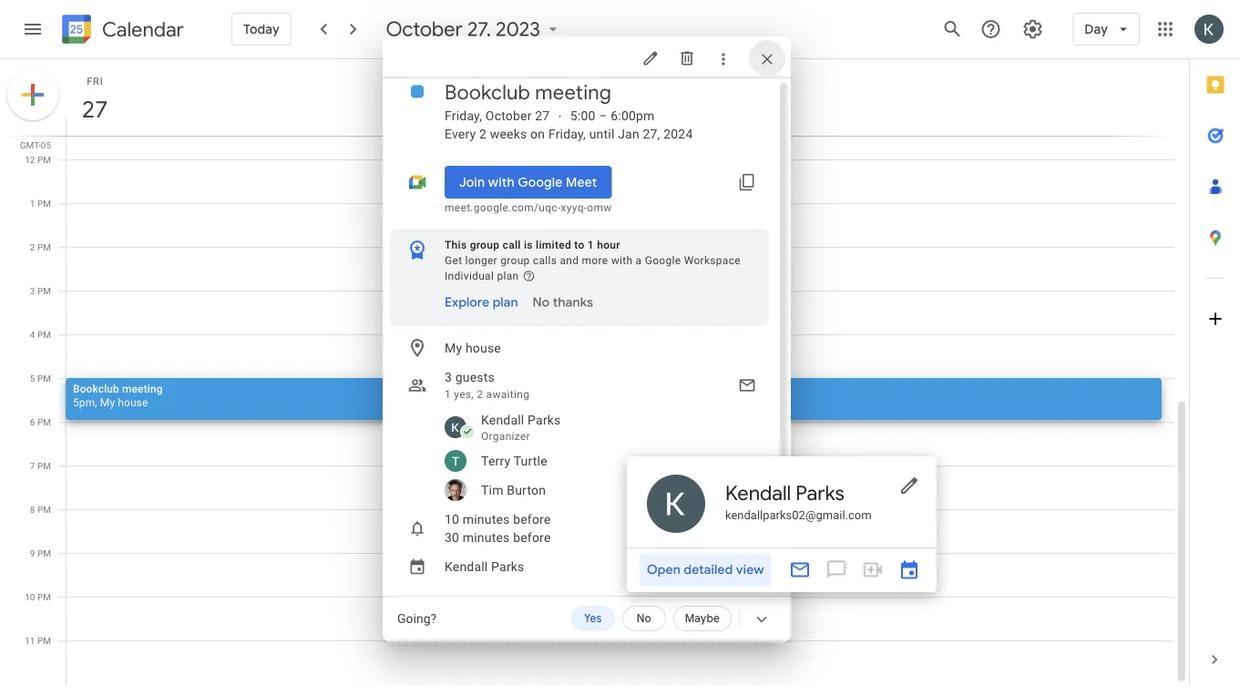Task type: locate. For each thing, give the bounding box(es) containing it.
0 vertical spatial october
[[386, 16, 463, 42]]

1 minutes from the top
[[463, 512, 510, 527]]

pm for 7 pm
[[37, 460, 51, 471]]

calls
[[533, 254, 557, 267]]

9
[[30, 548, 35, 559]]

today
[[243, 21, 280, 37]]

10 for 10 minutes before 30 minutes before
[[445, 512, 459, 527]]

0 vertical spatial kendall
[[481, 412, 524, 427]]

3 inside 3 guests 1 yes, 2 awaiting
[[445, 370, 452, 385]]

1 vertical spatial house
[[118, 396, 148, 409]]

27 inside bookclub meeting friday, october 27 ⋅ 5:00 – 6:00pm every 2 weeks on friday, until jan 27, 2024
[[535, 108, 550, 123]]

1 horizontal spatial google
[[645, 254, 681, 267]]

5 pm
[[30, 373, 51, 384]]

1 vertical spatial 2
[[30, 242, 35, 252]]

parks down notifications element
[[491, 559, 525, 574]]

plan
[[497, 270, 519, 283], [493, 294, 518, 311]]

2 pm from the top
[[37, 198, 51, 209]]

1 horizontal spatial 27
[[535, 108, 550, 123]]

2 up 3 pm
[[30, 242, 35, 252]]

hour
[[597, 239, 620, 252]]

1 horizontal spatial parks
[[528, 412, 561, 427]]

1 vertical spatial kendall
[[445, 559, 488, 574]]

plan right explore
[[493, 294, 518, 311]]

0 horizontal spatial my
[[100, 396, 115, 409]]

join with google meet link
[[445, 166, 612, 199]]

1 vertical spatial google
[[645, 254, 681, 267]]

30
[[445, 530, 459, 545]]

kendall up organizer
[[481, 412, 524, 427]]

kendall
[[481, 412, 524, 427], [445, 559, 488, 574]]

0 vertical spatial my
[[445, 340, 462, 355]]

my house
[[445, 340, 501, 355]]

1 horizontal spatial friday,
[[549, 126, 586, 141]]

1 horizontal spatial group
[[501, 254, 530, 267]]

1 horizontal spatial with
[[611, 254, 633, 267]]

10 minutes before 30 minutes before
[[445, 512, 551, 545]]

7 pm from the top
[[37, 416, 51, 427]]

meet
[[566, 174, 597, 190]]

1 before from the top
[[513, 512, 551, 527]]

0 vertical spatial parks
[[528, 412, 561, 427]]

friday, up every on the top left of the page
[[445, 108, 482, 123]]

0 vertical spatial 3
[[30, 285, 35, 296]]

explore plan
[[445, 294, 518, 311]]

2023
[[496, 16, 541, 42]]

0 vertical spatial google
[[518, 174, 563, 190]]

friday,
[[445, 108, 482, 123], [549, 126, 586, 141]]

1 right to
[[588, 239, 594, 252]]

2 inside 3 guests 1 yes, 2 awaiting
[[477, 388, 483, 401]]

1 vertical spatial 27,
[[643, 126, 660, 141]]

pm for 10 pm
[[37, 591, 51, 602]]

2 pm
[[30, 242, 51, 252]]

pm down 9 pm
[[37, 591, 51, 602]]

27, right "jan"
[[643, 126, 660, 141]]

gmt-
[[20, 139, 41, 150]]

group inside get longer group calls and more with a google workspace individual plan
[[501, 254, 530, 267]]

0 horizontal spatial no
[[533, 294, 550, 311]]

27, left 2023 in the top of the page
[[468, 16, 491, 42]]

2 before from the top
[[513, 530, 551, 545]]

0 horizontal spatial 1
[[30, 198, 35, 209]]

2 inside "grid"
[[30, 242, 35, 252]]

11 pm from the top
[[37, 591, 51, 602]]

notifications element
[[445, 510, 551, 547]]

pm for 2 pm
[[37, 242, 51, 252]]

calendar element
[[58, 11, 184, 51]]

0 horizontal spatial with
[[488, 174, 515, 190]]

1 horizontal spatial house
[[466, 340, 501, 355]]

0 vertical spatial friday,
[[445, 108, 482, 123]]

0 vertical spatial 27,
[[468, 16, 491, 42]]

bookclub up ,
[[73, 382, 119, 395]]

1 down 12
[[30, 198, 35, 209]]

1 vertical spatial 3
[[445, 370, 452, 385]]

my
[[445, 340, 462, 355], [100, 396, 115, 409]]

0 horizontal spatial 27
[[81, 94, 107, 124]]

pm right 6
[[37, 416, 51, 427]]

calendar heading
[[98, 17, 184, 42]]

pm up the 2 pm
[[37, 198, 51, 209]]

10 up 30
[[445, 512, 459, 527]]

minutes down tim
[[463, 512, 510, 527]]

0 horizontal spatial meeting
[[122, 382, 163, 395]]

12 pm from the top
[[37, 635, 51, 646]]

pm right 8
[[37, 504, 51, 515]]

pm right the 5
[[37, 373, 51, 384]]

pm up 3 pm
[[37, 242, 51, 252]]

1 horizontal spatial my
[[445, 340, 462, 355]]

3 up 4
[[30, 285, 35, 296]]

2 vertical spatial 2
[[477, 388, 483, 401]]

individual
[[445, 270, 494, 283]]

plan inside 'button'
[[493, 294, 518, 311]]

no for no thanks
[[533, 294, 550, 311]]

0 vertical spatial bookclub
[[445, 79, 530, 105]]

house right ,
[[118, 396, 148, 409]]

0 vertical spatial house
[[466, 340, 501, 355]]

fri
[[87, 75, 104, 87]]

meeting
[[535, 79, 612, 105], [122, 382, 163, 395]]

no
[[533, 294, 550, 311], [637, 612, 651, 626]]

join with google meet
[[459, 174, 597, 190]]

10
[[445, 512, 459, 527], [25, 591, 35, 602]]

group up longer
[[470, 239, 500, 252]]

tim burton
[[481, 483, 546, 498]]

0 horizontal spatial house
[[118, 396, 148, 409]]

this group call is limited to 1 hour
[[445, 239, 620, 252]]

google inside join with google meet link
[[518, 174, 563, 190]]

pm right 9
[[37, 548, 51, 559]]

on
[[530, 126, 545, 141]]

3
[[30, 285, 35, 296], [445, 370, 452, 385]]

settings menu image
[[1022, 18, 1044, 40]]

xyyq-
[[561, 201, 587, 214]]

google
[[518, 174, 563, 190], [645, 254, 681, 267]]

1 pm from the top
[[37, 154, 51, 165]]

1 vertical spatial october
[[486, 108, 532, 123]]

1 horizontal spatial 27,
[[643, 126, 660, 141]]

meeting inside bookclub meeting friday, october 27 ⋅ 5:00 – 6:00pm every 2 weeks on friday, until jan 27, 2024
[[535, 79, 612, 105]]

2 right yes,
[[477, 388, 483, 401]]

0 vertical spatial no
[[533, 294, 550, 311]]

1 horizontal spatial 1
[[445, 388, 451, 401]]

join
[[459, 174, 485, 190]]

5pm
[[73, 396, 95, 409]]

no right yes
[[637, 612, 651, 626]]

1 horizontal spatial 3
[[445, 370, 452, 385]]

show additional actions image
[[753, 611, 771, 629]]

pm right 12
[[37, 154, 51, 165]]

0 vertical spatial plan
[[497, 270, 519, 283]]

2
[[479, 126, 487, 141], [30, 242, 35, 252], [477, 388, 483, 401]]

parks for kendall parks
[[491, 559, 525, 574]]

my up guests
[[445, 340, 462, 355]]

1 vertical spatial bookclub
[[73, 382, 119, 395]]

pm right 11
[[37, 635, 51, 646]]

october 27, 2023
[[386, 16, 541, 42]]

pm for 11 pm
[[37, 635, 51, 646]]

delete event image
[[678, 49, 696, 67]]

2 horizontal spatial 1
[[588, 239, 594, 252]]

0 vertical spatial 2
[[479, 126, 487, 141]]

parks up organizer
[[528, 412, 561, 427]]

1 vertical spatial 10
[[25, 591, 35, 602]]

group
[[470, 239, 500, 252], [501, 254, 530, 267]]

with left a
[[611, 254, 633, 267]]

bookclub inside bookclub meeting friday, october 27 ⋅ 5:00 – 6:00pm every 2 weeks on friday, until jan 27, 2024
[[445, 79, 530, 105]]

4 pm from the top
[[37, 285, 51, 296]]

1 horizontal spatial october
[[486, 108, 532, 123]]

10 inside the 27 "grid"
[[25, 591, 35, 602]]

0 horizontal spatial group
[[470, 239, 500, 252]]

explore
[[445, 294, 490, 311]]

1 vertical spatial group
[[501, 254, 530, 267]]

3 left guests
[[445, 370, 452, 385]]

tab list
[[1190, 59, 1240, 634]]

bookclub meeting 5pm , my house
[[73, 382, 163, 409]]

0 vertical spatial group
[[470, 239, 500, 252]]

pm right 4
[[37, 329, 51, 340]]

no left thanks
[[533, 294, 550, 311]]

27 down fri
[[81, 94, 107, 124]]

10 inside 10 minutes before 30 minutes before
[[445, 512, 459, 527]]

9 pm from the top
[[37, 504, 51, 515]]

day
[[1085, 21, 1108, 37]]

with up the meet.google.com/uqc-
[[488, 174, 515, 190]]

2 right every on the top left of the page
[[479, 126, 487, 141]]

minutes
[[463, 512, 510, 527], [463, 530, 510, 545]]

11
[[25, 635, 35, 646]]

a
[[636, 254, 642, 267]]

google up meet.google.com/uqc-xyyq-omw
[[518, 174, 563, 190]]

0 horizontal spatial october
[[386, 16, 463, 42]]

1 horizontal spatial bookclub
[[445, 79, 530, 105]]

0 vertical spatial 10
[[445, 512, 459, 527]]

1 vertical spatial parks
[[491, 559, 525, 574]]

27 left ⋅
[[535, 108, 550, 123]]

1 vertical spatial plan
[[493, 294, 518, 311]]

with
[[488, 174, 515, 190], [611, 254, 633, 267]]

get longer group calls and more with a google workspace individual plan
[[445, 254, 741, 283]]

google right a
[[645, 254, 681, 267]]

pm for 8 pm
[[37, 504, 51, 515]]

my right ,
[[100, 396, 115, 409]]

0 horizontal spatial parks
[[491, 559, 525, 574]]

1 vertical spatial my
[[100, 396, 115, 409]]

friday, down ⋅
[[549, 126, 586, 141]]

0 vertical spatial before
[[513, 512, 551, 527]]

bookclub meeting heading
[[445, 79, 612, 105]]

parks inside kendall parks organizer
[[528, 412, 561, 427]]

0 vertical spatial minutes
[[463, 512, 510, 527]]

1 vertical spatial with
[[611, 254, 633, 267]]

plan down longer
[[497, 270, 519, 283]]

before
[[513, 512, 551, 527], [513, 530, 551, 545]]

meeting inside 'bookclub meeting 5pm , my house'
[[122, 382, 163, 395]]

to
[[574, 239, 585, 252]]

1 left yes,
[[445, 388, 451, 401]]

kendall parks, attending, organizer tree item
[[419, 408, 776, 447]]

group down call
[[501, 254, 530, 267]]

google inside get longer group calls and more with a google workspace individual plan
[[645, 254, 681, 267]]

turtle
[[514, 453, 548, 468]]

10 pm from the top
[[37, 548, 51, 559]]

bookclub
[[445, 79, 530, 105], [73, 382, 119, 395]]

1 vertical spatial no
[[637, 612, 651, 626]]

5 pm from the top
[[37, 329, 51, 340]]

1 vertical spatial 1
[[588, 239, 594, 252]]

day button
[[1073, 7, 1140, 51]]

0 horizontal spatial 10
[[25, 591, 35, 602]]

kendall inside kendall parks organizer
[[481, 412, 524, 427]]

parks for kendall parks organizer
[[528, 412, 561, 427]]

0 horizontal spatial google
[[518, 174, 563, 190]]

minutes up kendall parks
[[463, 530, 510, 545]]

0 horizontal spatial bookclub
[[73, 382, 119, 395]]

3 inside the 27 "grid"
[[30, 285, 35, 296]]

0 horizontal spatial 3
[[30, 285, 35, 296]]

explore plan button
[[437, 286, 526, 319]]

bookclub up weeks
[[445, 79, 530, 105]]

27 column header
[[66, 59, 1175, 136]]

3 for pm
[[30, 285, 35, 296]]

1 vertical spatial minutes
[[463, 530, 510, 545]]

1 horizontal spatial meeting
[[535, 79, 612, 105]]

yes button
[[571, 606, 615, 632]]

pm for 4 pm
[[37, 329, 51, 340]]

october inside bookclub meeting friday, october 27 ⋅ 5:00 – 6:00pm every 2 weeks on friday, until jan 27, 2024
[[486, 108, 532, 123]]

going?
[[397, 611, 437, 626]]

pm right 7
[[37, 460, 51, 471]]

pm up the 4 pm
[[37, 285, 51, 296]]

10 up 11
[[25, 591, 35, 602]]

1 vertical spatial before
[[513, 530, 551, 545]]

8 pm from the top
[[37, 460, 51, 471]]

0 vertical spatial with
[[488, 174, 515, 190]]

0 vertical spatial meeting
[[535, 79, 612, 105]]

pm for 12 pm
[[37, 154, 51, 165]]

house
[[466, 340, 501, 355], [118, 396, 148, 409]]

0 vertical spatial 1
[[30, 198, 35, 209]]

0 horizontal spatial friday,
[[445, 108, 482, 123]]

1 horizontal spatial 10
[[445, 512, 459, 527]]

27
[[81, 94, 107, 124], [535, 108, 550, 123]]

house up guests
[[466, 340, 501, 355]]

4 pm
[[30, 329, 51, 340]]

1 horizontal spatial no
[[637, 612, 651, 626]]

kendall down 30
[[445, 559, 488, 574]]

1 vertical spatial meeting
[[122, 382, 163, 395]]

3 pm from the top
[[37, 242, 51, 252]]

terry turtle
[[481, 453, 548, 468]]

2 vertical spatial 1
[[445, 388, 451, 401]]

meet.google.com/uqc-xyyq-omw
[[445, 201, 612, 214]]

house inside button
[[466, 340, 501, 355]]

10 for 10 pm
[[25, 591, 35, 602]]

6 pm from the top
[[37, 373, 51, 384]]

bookclub inside 'bookclub meeting 5pm , my house'
[[73, 382, 119, 395]]

pm
[[37, 154, 51, 165], [37, 198, 51, 209], [37, 242, 51, 252], [37, 285, 51, 296], [37, 329, 51, 340], [37, 373, 51, 384], [37, 416, 51, 427], [37, 460, 51, 471], [37, 504, 51, 515], [37, 548, 51, 559], [37, 591, 51, 602], [37, 635, 51, 646]]

october
[[386, 16, 463, 42], [486, 108, 532, 123]]



Task type: describe. For each thing, give the bounding box(es) containing it.
pm for 9 pm
[[37, 548, 51, 559]]

omw
[[587, 201, 612, 214]]

support image
[[980, 18, 1002, 40]]

organizer
[[481, 430, 530, 443]]

maybe button
[[673, 606, 732, 632]]

plan inside get longer group calls and more with a google workspace individual plan
[[497, 270, 519, 283]]

bookclub for bookclub meeting 5pm , my house
[[73, 382, 119, 395]]

tim
[[481, 483, 504, 498]]

bookclub for bookclub meeting friday, october 27 ⋅ 5:00 – 6:00pm every 2 weeks on friday, until jan 27, 2024
[[445, 79, 530, 105]]

1 inside 3 guests 1 yes, 2 awaiting
[[445, 388, 451, 401]]

this
[[445, 239, 467, 252]]

7
[[30, 460, 35, 471]]

and
[[560, 254, 579, 267]]

call
[[503, 239, 521, 252]]

jan
[[618, 126, 640, 141]]

information card element
[[627, 457, 937, 592]]

terry
[[481, 453, 511, 468]]

every
[[445, 126, 476, 141]]

no thanks button
[[526, 286, 601, 319]]

terry turtle tree item
[[419, 447, 776, 476]]

guests tree
[[375, 408, 776, 505]]

4
[[30, 329, 35, 340]]

guests
[[455, 370, 495, 385]]

05
[[41, 139, 51, 150]]

no thanks
[[533, 294, 594, 311]]

yes,
[[454, 388, 474, 401]]

fri 27
[[81, 75, 107, 124]]

until
[[589, 126, 615, 141]]

6
[[30, 416, 35, 427]]

thanks
[[553, 294, 594, 311]]

27 inside column header
[[81, 94, 107, 124]]

no for no
[[637, 612, 651, 626]]

11 pm
[[25, 635, 51, 646]]

my inside button
[[445, 340, 462, 355]]

today button
[[231, 7, 291, 51]]

main drawer image
[[22, 18, 44, 40]]

8 pm
[[30, 504, 51, 515]]

burton
[[507, 483, 546, 498]]

3 for guests
[[445, 370, 452, 385]]

bookclub meeting friday, october 27 ⋅ 5:00 – 6:00pm every 2 weeks on friday, until jan 27, 2024
[[445, 79, 693, 141]]

no button
[[622, 606, 666, 632]]

my house button
[[383, 334, 776, 363]]

maybe
[[685, 612, 720, 626]]

3 pm
[[30, 285, 51, 296]]

⋅
[[557, 108, 563, 123]]

2024
[[664, 126, 693, 141]]

friday, october 27 element
[[74, 88, 116, 130]]

8
[[30, 504, 35, 515]]

–
[[599, 108, 607, 123]]

0 horizontal spatial 27,
[[468, 16, 491, 42]]

kendall parks organizer
[[481, 412, 561, 443]]

tim burton tree item
[[419, 476, 776, 505]]

limited
[[536, 239, 571, 252]]

12
[[25, 154, 35, 165]]

6:00pm
[[611, 108, 655, 123]]

my inside 'bookclub meeting 5pm , my house'
[[100, 396, 115, 409]]

27 grid
[[0, 59, 1189, 685]]

10 pm
[[25, 591, 51, 602]]

5
[[30, 373, 35, 384]]

awaiting
[[486, 388, 530, 401]]

is
[[524, 239, 533, 252]]

gmt-05
[[20, 139, 51, 150]]

kendall parks
[[445, 559, 525, 574]]

27, inside bookclub meeting friday, october 27 ⋅ 5:00 – 6:00pm every 2 weeks on friday, until jan 27, 2024
[[643, 126, 660, 141]]

1 inside the 27 "grid"
[[30, 198, 35, 209]]

1 pm
[[30, 198, 51, 209]]

6 pm
[[30, 416, 51, 427]]

more
[[582, 254, 608, 267]]

12 pm
[[25, 154, 51, 165]]

pm for 5 pm
[[37, 373, 51, 384]]

meeting for bookclub meeting 5pm , my house
[[122, 382, 163, 395]]

meeting for bookclub meeting friday, october 27 ⋅ 5:00 – 6:00pm every 2 weeks on friday, until jan 27, 2024
[[535, 79, 612, 105]]

get
[[445, 254, 462, 267]]

october 27, 2023 button
[[379, 16, 570, 42]]

house inside 'bookclub meeting 5pm , my house'
[[118, 396, 148, 409]]

longer
[[465, 254, 498, 267]]

kendall for kendall parks organizer
[[481, 412, 524, 427]]

pm for 1 pm
[[37, 198, 51, 209]]

calendar
[[102, 17, 184, 42]]

3 guests 1 yes, 2 awaiting
[[445, 370, 530, 401]]

pm for 6 pm
[[37, 416, 51, 427]]

5:00
[[570, 108, 596, 123]]

workspace
[[684, 254, 741, 267]]

with inside get longer group calls and more with a google workspace individual plan
[[611, 254, 633, 267]]

7 pm
[[30, 460, 51, 471]]

9 pm
[[30, 548, 51, 559]]

kendall for kendall parks
[[445, 559, 488, 574]]

1 vertical spatial friday,
[[549, 126, 586, 141]]

2 minutes from the top
[[463, 530, 510, 545]]

weeks
[[490, 126, 527, 141]]

meet.google.com/uqc-
[[445, 201, 561, 214]]

,
[[95, 396, 97, 409]]

pm for 3 pm
[[37, 285, 51, 296]]

2 inside bookclub meeting friday, october 27 ⋅ 5:00 – 6:00pm every 2 weeks on friday, until jan 27, 2024
[[479, 126, 487, 141]]

yes
[[584, 612, 602, 626]]



Task type: vqa. For each thing, say whether or not it's contained in the screenshot.
tab list at the right of the page
yes



